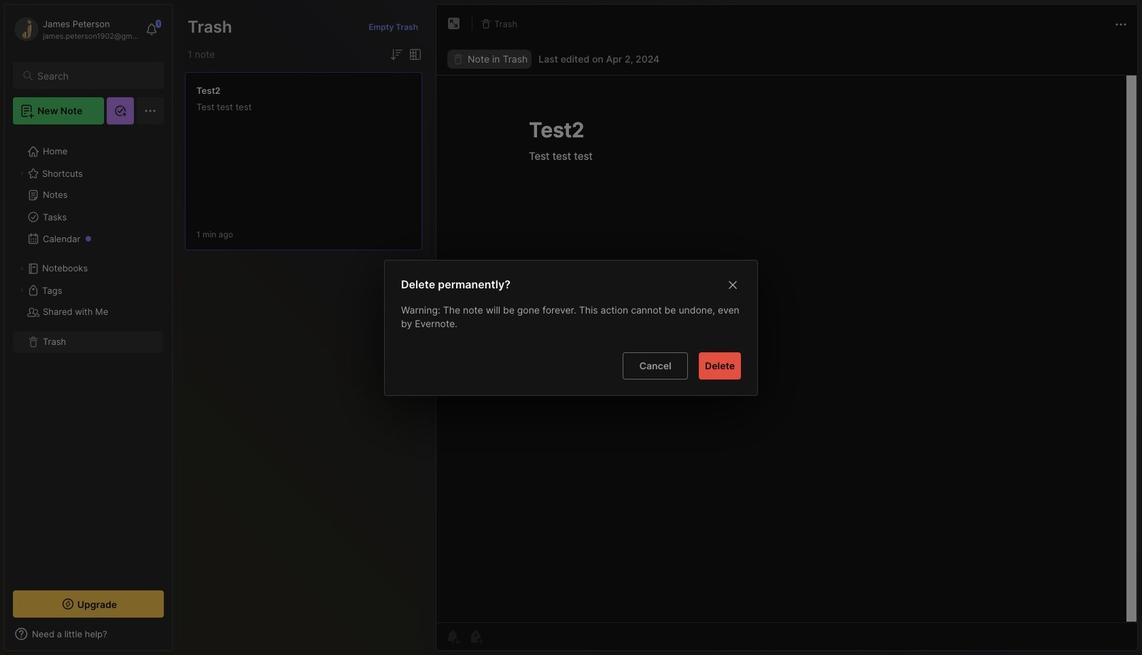 Task type: vqa. For each thing, say whether or not it's contained in the screenshot.
Add a reminder icon
yes



Task type: locate. For each thing, give the bounding box(es) containing it.
Note Editor text field
[[437, 75, 1138, 622]]

None search field
[[37, 67, 152, 84]]

Search text field
[[37, 69, 152, 82]]

note window element
[[436, 4, 1139, 651]]

add a reminder image
[[445, 629, 461, 645]]

expand notebooks image
[[18, 265, 26, 273]]

tree
[[5, 133, 172, 578]]

tree inside the 'main' element
[[5, 133, 172, 578]]

close image
[[725, 277, 741, 293]]

expand tags image
[[18, 286, 26, 295]]



Task type: describe. For each thing, give the bounding box(es) containing it.
none search field inside the 'main' element
[[37, 67, 152, 84]]

expand note image
[[446, 16, 463, 32]]

add tag image
[[468, 629, 484, 645]]

main element
[[0, 0, 177, 655]]



